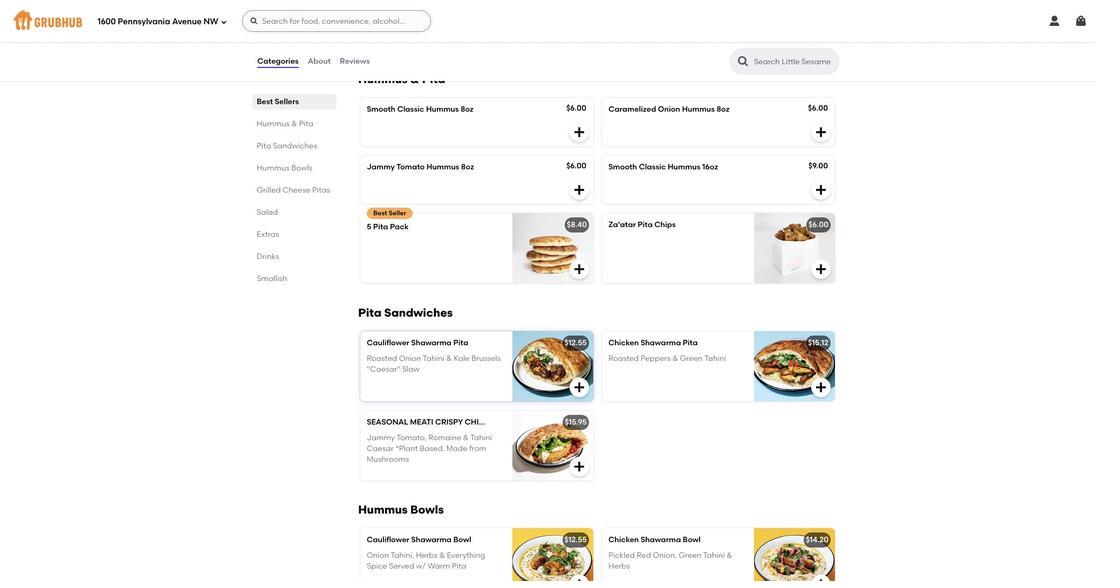 Task type: vqa. For each thing, say whether or not it's contained in the screenshot.
Pack in the Best Seller 5 Pita Pack
yes



Task type: describe. For each thing, give the bounding box(es) containing it.
roasted for roasted peppers & green tahini
[[609, 354, 639, 363]]

$12.55 for pita sandwiches
[[565, 339, 587, 348]]

smooth classic hummus 16oz
[[609, 163, 718, 172]]

Search Little Sesame search field
[[753, 57, 836, 67]]

& inside the 'pickled red onion, green tahini & herbs'
[[727, 551, 733, 560]]

$6.00 for jammy tomato hummus 8oz
[[567, 162, 587, 171]]

categories
[[257, 57, 299, 66]]

$9.00
[[809, 162, 828, 171]]

cauliflower shawarma bowl
[[367, 536, 472, 545]]

16oz
[[703, 163, 718, 172]]

salad
[[257, 208, 278, 217]]

grilled
[[257, 186, 281, 195]]

1 horizontal spatial hummus bowls
[[358, 503, 444, 517]]

grilled cheese pitas
[[257, 186, 330, 195]]

roasted for roasted onion tahini & kale brussels "caesar" slaw
[[367, 354, 397, 363]]

smooth for smooth classic hummus 16oz
[[609, 163, 637, 172]]

shawarma for tahini
[[411, 339, 452, 348]]

hummus bowls inside tab
[[257, 164, 313, 173]]

pita inside best seller 5 pita pack
[[373, 223, 388, 232]]

chicken shawarma pita
[[609, 339, 698, 348]]

reviews button
[[340, 42, 371, 81]]

onion for hummus
[[658, 105, 681, 114]]

"caesar"
[[367, 365, 401, 374]]

& inside roasted onion tahini & kale brussels "caesar" slaw
[[446, 354, 452, 363]]

classic for smooth classic hummus 8oz
[[397, 105, 424, 114]]

pack inside 5 pita pack $8.40
[[392, 12, 411, 21]]

warm
[[428, 562, 450, 571]]

onion inside onion tahini, herbs & everything spice served w/ warm pita
[[367, 551, 389, 560]]

jammy tomato, romaine & tahini caesar *plant based, made from mushrooms
[[367, 433, 492, 464]]

1600
[[98, 17, 116, 26]]

1600 pennsylvania avenue nw
[[98, 17, 218, 26]]

cauliflower shawarma bowl image
[[513, 529, 594, 581]]

& inside jammy tomato, romaine & tahini caesar *plant based, made from mushrooms
[[463, 433, 469, 442]]

shawarma for &
[[641, 339, 681, 348]]

smallish
[[257, 274, 287, 283]]

tahini for seasonal meati crispy chick'n cutlet
[[471, 433, 492, 442]]

nw
[[204, 17, 218, 26]]

pack inside best seller 5 pita pack
[[390, 223, 409, 232]]

cauliflower for pita
[[367, 339, 410, 348]]

$12.55 for hummus bowls
[[565, 536, 587, 545]]

5 pita pack image
[[513, 213, 594, 284]]

chicken shawarma bowl image
[[755, 529, 835, 581]]

5 inside 5 pita pack $8.40
[[369, 12, 373, 21]]

za'atar
[[609, 220, 636, 230]]

chips
[[655, 220, 676, 230]]

pennsylvania
[[118, 17, 170, 26]]

tahini,
[[391, 551, 414, 560]]

w/
[[416, 562, 426, 571]]

served
[[389, 562, 414, 571]]

$14.20
[[806, 536, 829, 545]]

kale
[[454, 354, 470, 363]]

green for pita sandwiches
[[680, 354, 703, 363]]

pickled red onion, green tahini & herbs
[[609, 551, 733, 571]]

best sellers tab
[[257, 96, 332, 107]]

extras tab
[[257, 229, 332, 240]]

herbs inside the 'pickled red onion, green tahini & herbs'
[[609, 562, 630, 571]]

1 horizontal spatial hummus & pita
[[358, 73, 446, 86]]

5 pita pack $8.40
[[369, 12, 411, 34]]

spice
[[367, 562, 387, 571]]

1 vertical spatial bowls
[[411, 503, 444, 517]]

cauliflower for hummus
[[367, 536, 410, 545]]

1 vertical spatial pita sandwiches
[[358, 306, 453, 320]]

smooth for smooth classic hummus 8oz
[[367, 105, 396, 114]]

bowl for chicken shawarma bowl
[[683, 536, 701, 545]]

$6.00 for caramelized onion hummus 8oz
[[808, 104, 828, 113]]

crispy
[[435, 418, 463, 427]]

cutlet
[[500, 418, 530, 427]]

jammy for jammy tomato hummus 8oz
[[367, 163, 395, 172]]

$8.40 inside 5 pita pack $8.40
[[369, 25, 389, 34]]

hummus & pita inside the hummus & pita tab
[[257, 119, 314, 128]]

$15.95
[[565, 418, 587, 427]]

chicken shawarma bowl
[[609, 536, 701, 545]]

1 vertical spatial $8.40
[[567, 220, 587, 230]]

caramelized onion hummus 8oz
[[609, 105, 730, 114]]

& inside onion tahini, herbs & everything spice served w/ warm pita
[[440, 551, 445, 560]]

extras
[[257, 230, 279, 239]]

salad tab
[[257, 207, 332, 218]]

categories button
[[257, 42, 299, 81]]



Task type: locate. For each thing, give the bounding box(es) containing it.
shawarma up roasted onion tahini & kale brussels "caesar" slaw
[[411, 339, 452, 348]]

chick'n
[[465, 418, 498, 427]]

hummus & pita down "sellers" in the left top of the page
[[257, 119, 314, 128]]

chicken up the 'pickled'
[[609, 536, 639, 545]]

pita inside onion tahini, herbs & everything spice served w/ warm pita
[[452, 562, 467, 571]]

$8.40
[[369, 25, 389, 34], [567, 220, 587, 230]]

cauliflower up "caesar"
[[367, 339, 410, 348]]

$12.55
[[565, 339, 587, 348], [565, 536, 587, 545]]

0 horizontal spatial best
[[257, 97, 273, 106]]

0 vertical spatial 5
[[369, 12, 373, 21]]

1 horizontal spatial sandwiches
[[384, 306, 453, 320]]

hummus & pita tab
[[257, 118, 332, 130]]

shawarma for onion,
[[641, 536, 681, 545]]

jammy
[[367, 163, 395, 172], [367, 433, 395, 442]]

best seller 5 pita pack
[[367, 210, 409, 232]]

grilled cheese pitas tab
[[257, 185, 332, 196]]

hummus
[[358, 73, 408, 86], [426, 105, 459, 114], [682, 105, 715, 114], [257, 119, 290, 128], [427, 163, 460, 172], [668, 163, 701, 172], [257, 164, 290, 173], [358, 503, 408, 517]]

1 vertical spatial chicken
[[609, 536, 639, 545]]

tahini for chicken shawarma pita
[[705, 354, 726, 363]]

0 vertical spatial classic
[[397, 105, 424, 114]]

herbs down the 'pickled'
[[609, 562, 630, 571]]

bowl up the 'pickled red onion, green tahini & herbs'
[[683, 536, 701, 545]]

pita inside 5 pita pack $8.40
[[375, 12, 390, 21]]

brussels
[[472, 354, 501, 363]]

pita sandwiches up hummus bowls tab on the left
[[257, 141, 317, 151]]

roasted left peppers
[[609, 354, 639, 363]]

jammy up caesar
[[367, 433, 395, 442]]

0 horizontal spatial pita sandwiches
[[257, 141, 317, 151]]

about button
[[307, 42, 331, 81]]

1 vertical spatial cauliflower
[[367, 536, 410, 545]]

0 horizontal spatial sandwiches
[[273, 141, 317, 151]]

0 vertical spatial smooth
[[367, 105, 396, 114]]

1 horizontal spatial onion
[[399, 354, 421, 363]]

& inside tab
[[292, 119, 297, 128]]

bowl for cauliflower shawarma bowl
[[454, 536, 472, 545]]

1 vertical spatial 5
[[367, 223, 372, 232]]

0 vertical spatial onion
[[658, 105, 681, 114]]

shawarma
[[411, 339, 452, 348], [641, 339, 681, 348], [411, 536, 452, 545], [641, 536, 681, 545]]

$8.40 up reviews
[[369, 25, 389, 34]]

1 vertical spatial classic
[[639, 163, 666, 172]]

hummus bowls up grilled cheese pitas
[[257, 164, 313, 173]]

tomato
[[397, 163, 425, 172]]

1 horizontal spatial bowl
[[683, 536, 701, 545]]

herbs
[[416, 551, 438, 560], [609, 562, 630, 571]]

tahini inside the 'pickled red onion, green tahini & herbs'
[[703, 551, 725, 560]]

green right onion,
[[679, 551, 702, 560]]

best inside best seller 5 pita pack
[[373, 210, 387, 217]]

1 horizontal spatial best
[[373, 210, 387, 217]]

hummus bowls
[[257, 164, 313, 173], [358, 503, 444, 517]]

onion,
[[653, 551, 677, 560]]

classic
[[397, 105, 424, 114], [639, 163, 666, 172]]

0 vertical spatial hummus & pita
[[358, 73, 446, 86]]

seller
[[389, 210, 406, 217]]

pitas
[[312, 186, 330, 195]]

hummus bowls tab
[[257, 162, 332, 174]]

1 $12.55 from the top
[[565, 339, 587, 348]]

sandwiches up cauliflower shawarma pita
[[384, 306, 453, 320]]

jammy left tomato
[[367, 163, 395, 172]]

2 horizontal spatial onion
[[658, 105, 681, 114]]

shawarma for herbs
[[411, 536, 452, 545]]

0 horizontal spatial onion
[[367, 551, 389, 560]]

0 vertical spatial chicken
[[609, 339, 639, 348]]

classic for smooth classic hummus 16oz
[[639, 163, 666, 172]]

smallish tab
[[257, 273, 332, 284]]

1 vertical spatial best
[[373, 210, 387, 217]]

tomato,
[[397, 433, 427, 442]]

2 roasted from the left
[[609, 354, 639, 363]]

0 vertical spatial jammy
[[367, 163, 395, 172]]

about
[[308, 57, 331, 66]]

herbs inside onion tahini, herbs & everything spice served w/ warm pita
[[416, 551, 438, 560]]

0 vertical spatial $12.55
[[565, 339, 587, 348]]

0 horizontal spatial bowl
[[454, 536, 472, 545]]

1 vertical spatial hummus & pita
[[257, 119, 314, 128]]

8oz for jammy tomato hummus 8oz
[[461, 163, 474, 172]]

1 vertical spatial jammy
[[367, 433, 395, 442]]

1 roasted from the left
[[367, 354, 397, 363]]

0 vertical spatial herbs
[[416, 551, 438, 560]]

shawarma up onion tahini, herbs & everything spice served w/ warm pita
[[411, 536, 452, 545]]

chicken for pita sandwiches
[[609, 339, 639, 348]]

1 horizontal spatial roasted
[[609, 354, 639, 363]]

cauliflower
[[367, 339, 410, 348], [367, 536, 410, 545]]

1 bowl from the left
[[454, 536, 472, 545]]

svg image
[[1049, 15, 1062, 28], [221, 19, 227, 25], [815, 27, 828, 40], [815, 184, 828, 197], [573, 263, 586, 276], [573, 381, 586, 394], [573, 461, 586, 473], [815, 578, 828, 581]]

5 inside best seller 5 pita pack
[[367, 223, 372, 232]]

pickled
[[609, 551, 635, 560]]

cauliflower up tahini,
[[367, 536, 410, 545]]

drinks
[[257, 252, 279, 261]]

1 vertical spatial smooth
[[609, 163, 637, 172]]

sandwiches up hummus bowls tab on the left
[[273, 141, 317, 151]]

smooth
[[367, 105, 396, 114], [609, 163, 637, 172]]

drinks tab
[[257, 251, 332, 262]]

hummus & pita up smooth classic hummus 8oz
[[358, 73, 446, 86]]

2 bowl from the left
[[683, 536, 701, 545]]

0 vertical spatial pita sandwiches
[[257, 141, 317, 151]]

green inside the 'pickled red onion, green tahini & herbs'
[[679, 551, 702, 560]]

roasted up "caesar"
[[367, 354, 397, 363]]

slaw
[[402, 365, 420, 374]]

tahini inside jammy tomato, romaine & tahini caesar *plant based, made from mushrooms
[[471, 433, 492, 442]]

pita sandwiches inside 'pita sandwiches' tab
[[257, 141, 317, 151]]

tahini
[[423, 354, 445, 363], [705, 354, 726, 363], [471, 433, 492, 442], [703, 551, 725, 560]]

0 horizontal spatial hummus bowls
[[257, 164, 313, 173]]

bowl up the everything
[[454, 536, 472, 545]]

onion right caramelized
[[658, 105, 681, 114]]

1 vertical spatial green
[[679, 551, 702, 560]]

roasted peppers & green tahini
[[609, 354, 726, 363]]

za'atar pita chips
[[609, 220, 676, 230]]

pita sandwiches up cauliflower shawarma pita
[[358, 306, 453, 320]]

svg image
[[1075, 15, 1088, 28], [250, 17, 258, 25], [573, 27, 586, 40], [573, 126, 586, 139], [815, 126, 828, 139], [573, 184, 586, 197], [815, 263, 828, 276], [815, 381, 828, 394], [573, 578, 586, 581]]

chicken up roasted peppers & green tahini on the right of page
[[609, 339, 639, 348]]

$6.00
[[567, 104, 587, 113], [808, 104, 828, 113], [567, 162, 587, 171], [809, 220, 829, 230]]

roasted onion tahini & kale brussels "caesar" slaw
[[367, 354, 501, 374]]

1 horizontal spatial herbs
[[609, 562, 630, 571]]

tahini inside roasted onion tahini & kale brussels "caesar" slaw
[[423, 354, 445, 363]]

bowls
[[292, 164, 313, 173], [411, 503, 444, 517]]

pita sandwiches tab
[[257, 140, 332, 152]]

bowls up cauliflower shawarma bowl
[[411, 503, 444, 517]]

chicken for hummus bowls
[[609, 536, 639, 545]]

pita
[[375, 12, 390, 21], [422, 73, 446, 86], [299, 119, 314, 128], [257, 141, 271, 151], [638, 220, 653, 230], [373, 223, 388, 232], [358, 306, 382, 320], [454, 339, 469, 348], [683, 339, 698, 348], [452, 562, 467, 571]]

1 horizontal spatial classic
[[639, 163, 666, 172]]

0 vertical spatial sandwiches
[[273, 141, 317, 151]]

0 vertical spatial bowls
[[292, 164, 313, 173]]

Search for food, convenience, alcohol... search field
[[242, 10, 431, 32]]

cauliflower shawarma pita
[[367, 339, 469, 348]]

green
[[680, 354, 703, 363], [679, 551, 702, 560]]

roasted inside roasted onion tahini & kale brussels "caesar" slaw
[[367, 354, 397, 363]]

cheese
[[283, 186, 311, 195]]

8oz
[[461, 105, 474, 114], [717, 105, 730, 114], [461, 163, 474, 172]]

main navigation navigation
[[0, 0, 1097, 42]]

onion up spice
[[367, 551, 389, 560]]

hummus & pita
[[358, 73, 446, 86], [257, 119, 314, 128]]

best inside tab
[[257, 97, 273, 106]]

2 $12.55 from the top
[[565, 536, 587, 545]]

$8.40 left "za'atar"
[[567, 220, 587, 230]]

0 horizontal spatial classic
[[397, 105, 424, 114]]

onion inside roasted onion tahini & kale brussels "caesar" slaw
[[399, 354, 421, 363]]

from
[[470, 444, 487, 453]]

za'atar pita chips image
[[755, 213, 835, 284]]

0 horizontal spatial bowls
[[292, 164, 313, 173]]

2 jammy from the top
[[367, 433, 395, 442]]

onion tahini, herbs & everything spice served w/ warm pita
[[367, 551, 486, 571]]

onion
[[658, 105, 681, 114], [399, 354, 421, 363], [367, 551, 389, 560]]

0 horizontal spatial $8.40
[[369, 25, 389, 34]]

chicken
[[609, 339, 639, 348], [609, 536, 639, 545]]

shawarma up peppers
[[641, 339, 681, 348]]

0 horizontal spatial roasted
[[367, 354, 397, 363]]

best for sellers
[[257, 97, 273, 106]]

made
[[447, 444, 468, 453]]

pita sandwiches
[[257, 141, 317, 151], [358, 306, 453, 320]]

2 cauliflower from the top
[[367, 536, 410, 545]]

herbs up w/ at the left of the page
[[416, 551, 438, 560]]

$15.12
[[808, 339, 829, 348]]

jammy tomato hummus 8oz
[[367, 163, 474, 172]]

mushrooms
[[367, 455, 409, 464]]

1 jammy from the top
[[367, 163, 395, 172]]

bowl
[[454, 536, 472, 545], [683, 536, 701, 545]]

green for hummus bowls
[[679, 551, 702, 560]]

1 vertical spatial hummus bowls
[[358, 503, 444, 517]]

8oz for smooth classic hummus 8oz
[[461, 105, 474, 114]]

0 horizontal spatial hummus & pita
[[257, 119, 314, 128]]

cauliflower shawarma pita image
[[513, 332, 594, 402]]

romaine
[[429, 433, 461, 442]]

sandwiches
[[273, 141, 317, 151], [384, 306, 453, 320]]

best left "sellers" in the left top of the page
[[257, 97, 273, 106]]

best sellers
[[257, 97, 299, 106]]

caramelized
[[609, 105, 657, 114]]

jammy inside jammy tomato, romaine & tahini caesar *plant based, made from mushrooms
[[367, 433, 395, 442]]

$6.00 for smooth classic hummus 8oz
[[567, 104, 587, 113]]

onion for tahini
[[399, 354, 421, 363]]

1 vertical spatial $12.55
[[565, 536, 587, 545]]

jammy for jammy tomato, romaine & tahini caesar *plant based, made from mushrooms
[[367, 433, 395, 442]]

search icon image
[[737, 55, 750, 68]]

0 vertical spatial cauliflower
[[367, 339, 410, 348]]

0 vertical spatial pack
[[392, 12, 411, 21]]

1 horizontal spatial bowls
[[411, 503, 444, 517]]

best for seller
[[373, 210, 387, 217]]

&
[[411, 73, 420, 86], [292, 119, 297, 128], [446, 354, 452, 363], [673, 354, 679, 363], [463, 433, 469, 442], [440, 551, 445, 560], [727, 551, 733, 560]]

peppers
[[641, 354, 671, 363]]

seasonal meati crispy chick'n cutlet image
[[513, 411, 594, 481]]

1 cauliflower from the top
[[367, 339, 410, 348]]

shawarma up onion,
[[641, 536, 681, 545]]

everything
[[447, 551, 486, 560]]

2 chicken from the top
[[609, 536, 639, 545]]

chicken shawarma pita image
[[755, 332, 835, 402]]

based,
[[420, 444, 445, 453]]

5
[[369, 12, 373, 21], [367, 223, 372, 232]]

pack
[[392, 12, 411, 21], [390, 223, 409, 232]]

caesar
[[367, 444, 394, 453]]

roasted
[[367, 354, 397, 363], [609, 354, 639, 363]]

red
[[637, 551, 651, 560]]

0 vertical spatial green
[[680, 354, 703, 363]]

1 horizontal spatial smooth
[[609, 163, 637, 172]]

bowls inside tab
[[292, 164, 313, 173]]

sandwiches inside tab
[[273, 141, 317, 151]]

avenue
[[172, 17, 202, 26]]

1 vertical spatial onion
[[399, 354, 421, 363]]

hummus bowls up cauliflower shawarma bowl
[[358, 503, 444, 517]]

1 horizontal spatial pita sandwiches
[[358, 306, 453, 320]]

0 vertical spatial $8.40
[[369, 25, 389, 34]]

0 vertical spatial hummus bowls
[[257, 164, 313, 173]]

1 vertical spatial sandwiches
[[384, 306, 453, 320]]

0 horizontal spatial herbs
[[416, 551, 438, 560]]

1 chicken from the top
[[609, 339, 639, 348]]

onion up the "slaw"
[[399, 354, 421, 363]]

smooth classic hummus 8oz
[[367, 105, 474, 114]]

reviews
[[340, 57, 370, 66]]

0 vertical spatial best
[[257, 97, 273, 106]]

bowls up cheese
[[292, 164, 313, 173]]

meati
[[410, 418, 434, 427]]

*plant
[[396, 444, 418, 453]]

seasonal
[[367, 418, 409, 427]]

0 horizontal spatial smooth
[[367, 105, 396, 114]]

1 horizontal spatial $8.40
[[567, 220, 587, 230]]

1 vertical spatial pack
[[390, 223, 409, 232]]

best left seller
[[373, 210, 387, 217]]

seasonal meati crispy chick'n cutlet
[[367, 418, 530, 427]]

best
[[257, 97, 273, 106], [373, 210, 387, 217]]

green right peppers
[[680, 354, 703, 363]]

tahini for chicken shawarma bowl
[[703, 551, 725, 560]]

2 vertical spatial onion
[[367, 551, 389, 560]]

1 vertical spatial herbs
[[609, 562, 630, 571]]

8oz for caramelized onion hummus 8oz
[[717, 105, 730, 114]]

sellers
[[275, 97, 299, 106]]



